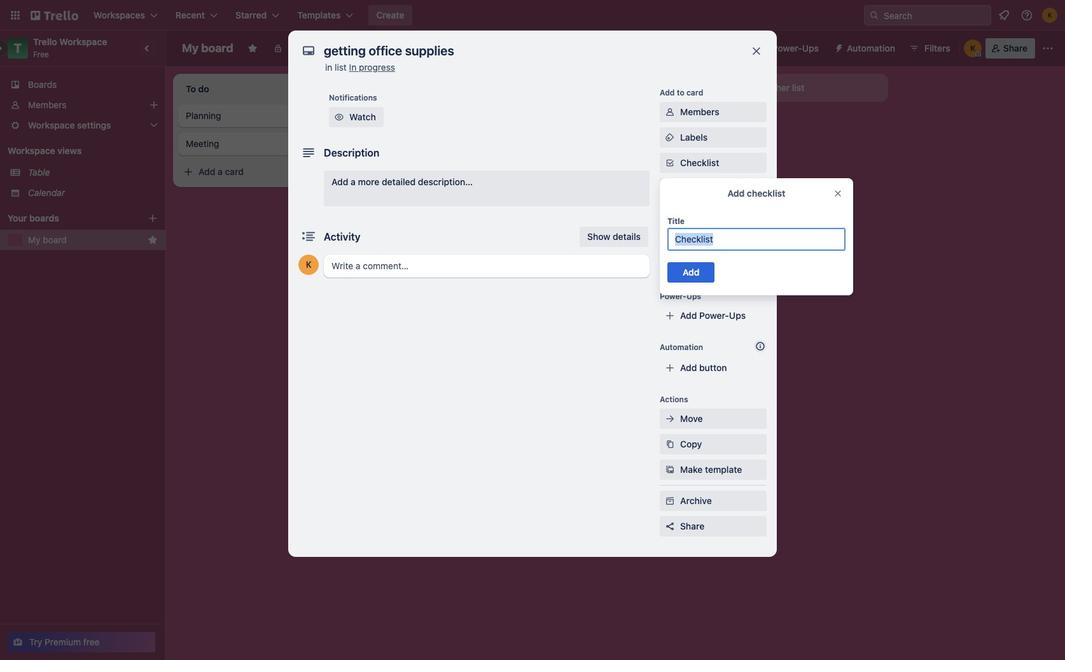 Task type: describe. For each thing, give the bounding box(es) containing it.
add inside 'button'
[[683, 267, 700, 278]]

primary element
[[0, 0, 1066, 31]]

board link
[[328, 38, 382, 59]]

template
[[705, 464, 743, 475]]

labels link
[[660, 127, 767, 148]]

calendar
[[28, 187, 65, 198]]

add checklist
[[728, 188, 786, 199]]

kendallparks02 (kendallparks02) image
[[299, 255, 319, 275]]

0 horizontal spatial share button
[[660, 516, 767, 537]]

show details
[[588, 231, 641, 242]]

0 horizontal spatial power-ups
[[660, 292, 702, 301]]

move
[[681, 413, 703, 424]]

your boards
[[8, 213, 59, 223]]

my board link
[[28, 234, 143, 246]]

add button button
[[660, 358, 767, 378]]

customize views image
[[388, 42, 401, 55]]

supplies
[[424, 110, 458, 121]]

cover link
[[660, 229, 767, 250]]

try premium free
[[29, 637, 100, 647]]

0 vertical spatial share button
[[986, 38, 1036, 59]]

show menu image
[[1042, 42, 1055, 55]]

sm image for watch
[[333, 111, 346, 124]]

1 horizontal spatial power-
[[700, 310, 730, 321]]

workspace inside trello workspace free
[[59, 36, 107, 47]]

notifications
[[329, 93, 377, 103]]

power-ups inside button
[[773, 43, 819, 53]]

add down this
[[379, 184, 396, 195]]

ups inside power-ups button
[[803, 43, 819, 53]]

1 horizontal spatial add a card
[[379, 184, 425, 195]]

0 horizontal spatial board
[[43, 234, 67, 245]]

getting office supplies link
[[367, 110, 514, 122]]

checklist
[[747, 188, 786, 199]]

in
[[325, 62, 333, 73]]

add left to
[[660, 88, 675, 97]]

this
[[382, 155, 397, 165]]

checklist
[[681, 157, 720, 168]]

calendar link
[[28, 187, 158, 199]]

cover
[[681, 234, 705, 244]]

card down meeting link
[[225, 166, 244, 177]]

board inside text field
[[201, 41, 233, 55]]

planning link
[[186, 110, 334, 122]]

sm image for archive
[[664, 495, 677, 507]]

add down meeting
[[199, 166, 215, 177]]

details
[[613, 231, 641, 242]]

prototype
[[386, 138, 427, 149]]

free
[[33, 50, 49, 59]]

open information menu image
[[1021, 9, 1034, 22]]

is
[[417, 155, 423, 165]]

meeting
[[186, 138, 219, 149]]

show
[[588, 231, 611, 242]]

watch
[[350, 111, 376, 122]]

sm image for automation
[[830, 38, 847, 56]]

make template link
[[660, 460, 767, 480]]

members for left members link
[[28, 99, 67, 110]]

a down meeting
[[218, 166, 223, 177]]

sm image for members
[[664, 106, 677, 118]]

custom
[[681, 259, 713, 270]]

trello
[[33, 36, 57, 47]]

fields
[[716, 259, 740, 270]]

free
[[83, 637, 100, 647]]

button
[[700, 362, 727, 373]]

attachment button
[[660, 204, 767, 224]]

t link
[[8, 38, 28, 59]]

archive
[[681, 495, 712, 506]]

attachment
[[681, 208, 730, 219]]

create button
[[369, 5, 412, 25]]

Write a comment text field
[[324, 255, 650, 278]]

table
[[28, 167, 50, 178]]

1 vertical spatial power-
[[660, 292, 687, 301]]

boards link
[[0, 74, 166, 95]]

add board image
[[148, 213, 158, 223]]

premium
[[45, 637, 81, 647]]

card down is
[[406, 184, 425, 195]]

board
[[349, 43, 374, 53]]

in
[[349, 62, 357, 73]]

labels
[[681, 132, 708, 143]]

test prototype
[[367, 138, 427, 149]]

switch to… image
[[9, 9, 22, 22]]

add a more detailed description… link
[[324, 171, 650, 206]]

move link
[[660, 409, 767, 429]]

sm image for cover
[[664, 233, 677, 246]]

make
[[681, 464, 703, 475]]

another
[[758, 82, 790, 93]]

1
[[505, 155, 509, 165]]

office
[[398, 110, 422, 121]]

in list in progress
[[325, 62, 395, 73]]

custom fields
[[681, 259, 740, 270]]

private
[[288, 43, 318, 53]]

automation inside button
[[847, 43, 896, 53]]

a right more
[[399, 184, 404, 195]]

private button
[[265, 38, 325, 59]]



Task type: locate. For each thing, give the bounding box(es) containing it.
Title text field
[[668, 228, 846, 251]]

Search field
[[880, 6, 991, 25]]

0 vertical spatial power-ups
[[773, 43, 819, 53]]

0 vertical spatial sm image
[[333, 111, 346, 124]]

add down cover
[[683, 267, 700, 278]]

copy
[[681, 439, 702, 449]]

to
[[677, 88, 685, 97]]

workspace right trello
[[59, 36, 107, 47]]

ups inside add power-ups link
[[730, 310, 746, 321]]

1 vertical spatial ups
[[687, 292, 702, 301]]

add inside button
[[739, 82, 755, 93]]

0 horizontal spatial list
[[335, 62, 347, 73]]

1 vertical spatial automation
[[660, 343, 704, 352]]

members down boards
[[28, 99, 67, 110]]

automation down search image
[[847, 43, 896, 53]]

add another list
[[739, 82, 805, 93]]

add left more
[[332, 176, 349, 187]]

sm image left make
[[664, 463, 677, 476]]

2 horizontal spatial ups
[[803, 43, 819, 53]]

sm image left "labels"
[[664, 131, 677, 144]]

1 vertical spatial share button
[[660, 516, 767, 537]]

board
[[201, 41, 233, 55], [43, 234, 67, 245]]

more
[[358, 176, 380, 187]]

2 vertical spatial power-
[[700, 310, 730, 321]]

power-ups up the add another list button
[[773, 43, 819, 53]]

progress
[[359, 62, 395, 73]]

add down add 'button'
[[681, 310, 697, 321]]

members for rightmost members link
[[681, 106, 720, 117]]

my board left star or unstar board icon on the left top
[[182, 41, 233, 55]]

1 horizontal spatial share button
[[986, 38, 1036, 59]]

Board name text field
[[176, 38, 240, 59]]

close popover image
[[833, 188, 844, 199]]

0 vertical spatial kendallparks02 (kendallparks02) image
[[1043, 8, 1058, 23]]

sm image down actions
[[664, 413, 677, 425]]

my left star or unstar board icon on the left top
[[182, 41, 199, 55]]

0 vertical spatial my board
[[182, 41, 233, 55]]

0 horizontal spatial power-
[[660, 292, 687, 301]]

1 horizontal spatial workspace
[[59, 36, 107, 47]]

0 vertical spatial list
[[335, 62, 347, 73]]

my board inside board name text field
[[182, 41, 233, 55]]

0 horizontal spatial workspace
[[8, 145, 55, 156]]

boards
[[29, 213, 59, 223]]

0 horizontal spatial add a card button
[[178, 162, 318, 182]]

board left star or unstar board icon on the left top
[[201, 41, 233, 55]]

1 vertical spatial list
[[793, 82, 805, 93]]

back to home image
[[31, 5, 78, 25]]

share for the share button to the left
[[681, 521, 705, 532]]

automation up add button
[[660, 343, 704, 352]]

sm image
[[830, 38, 847, 56], [664, 106, 677, 118], [664, 131, 677, 144], [664, 233, 677, 246], [664, 413, 677, 425], [664, 495, 677, 507]]

1 vertical spatial board
[[43, 234, 67, 245]]

0 vertical spatial add a card
[[199, 166, 244, 177]]

trello workspace free
[[33, 36, 107, 59]]

filters
[[925, 43, 951, 53]]

workspace
[[59, 36, 107, 47], [8, 145, 55, 156]]

template.
[[432, 155, 466, 165]]

views
[[57, 145, 82, 156]]

automation
[[847, 43, 896, 53], [660, 343, 704, 352]]

2 vertical spatial sm image
[[664, 463, 677, 476]]

your
[[8, 213, 27, 223]]

sm image for move
[[664, 413, 677, 425]]

1 horizontal spatial board
[[201, 41, 233, 55]]

trello workspace link
[[33, 36, 107, 47]]

in progress link
[[349, 62, 395, 73]]

share for the top the share button
[[1004, 43, 1028, 53]]

add another list button
[[716, 74, 889, 102]]

add inside button
[[681, 362, 697, 373]]

0 horizontal spatial ups
[[687, 292, 702, 301]]

my down the your boards
[[28, 234, 40, 245]]

0 horizontal spatial share
[[681, 521, 705, 532]]

show details link
[[580, 227, 649, 247]]

0 horizontal spatial members link
[[0, 95, 166, 115]]

1 vertical spatial power-ups
[[660, 292, 702, 301]]

members link up labels link
[[660, 102, 767, 122]]

0 vertical spatial power-
[[773, 43, 803, 53]]

0 horizontal spatial automation
[[660, 343, 704, 352]]

share down archive
[[681, 521, 705, 532]]

1 horizontal spatial my board
[[182, 41, 233, 55]]

getting office supplies
[[367, 110, 458, 121]]

filters button
[[906, 38, 955, 59]]

members link down boards
[[0, 95, 166, 115]]

my board
[[182, 41, 233, 55], [28, 234, 67, 245]]

list
[[335, 62, 347, 73], [793, 82, 805, 93]]

actions
[[660, 395, 689, 404]]

ups down the fields
[[730, 310, 746, 321]]

sm image
[[333, 111, 346, 124], [664, 438, 677, 451], [664, 463, 677, 476]]

sm image down title
[[664, 233, 677, 246]]

add left another
[[739, 82, 755, 93]]

try premium free button
[[8, 632, 155, 653]]

sm image left create from template… icon
[[664, 106, 677, 118]]

card
[[687, 88, 704, 97], [399, 155, 415, 165], [225, 166, 244, 177], [406, 184, 425, 195]]

0 vertical spatial board
[[201, 41, 233, 55]]

test
[[367, 138, 384, 149]]

1 vertical spatial add a card
[[379, 184, 425, 195]]

1 vertical spatial my
[[28, 234, 40, 245]]

kendallparks02 (kendallparks02) image
[[1043, 8, 1058, 23], [964, 39, 982, 57]]

sm image right power-ups button
[[830, 38, 847, 56]]

0 vertical spatial ups
[[803, 43, 819, 53]]

1 horizontal spatial add a card button
[[359, 180, 499, 200]]

try
[[29, 637, 42, 647]]

1 horizontal spatial members
[[681, 106, 720, 117]]

power- inside button
[[773, 43, 803, 53]]

kendallparks02 (kendallparks02) image right the open information menu image at the top right of the page
[[1043, 8, 1058, 23]]

members
[[28, 99, 67, 110], [681, 106, 720, 117]]

add a card down meeting
[[199, 166, 244, 177]]

0 horizontal spatial add a card
[[199, 166, 244, 177]]

board down boards
[[43, 234, 67, 245]]

1 horizontal spatial members link
[[660, 102, 767, 122]]

share button down archive link
[[660, 516, 767, 537]]

star or unstar board image
[[247, 43, 258, 53]]

add a card button down this card is a template.
[[359, 180, 499, 200]]

1 horizontal spatial list
[[793, 82, 805, 93]]

sm image inside watch button
[[333, 111, 346, 124]]

table link
[[28, 166, 158, 179]]

2 horizontal spatial power-
[[773, 43, 803, 53]]

share left show menu image
[[1004, 43, 1028, 53]]

add button
[[681, 362, 727, 373]]

watch button
[[329, 107, 384, 127]]

share button
[[986, 38, 1036, 59], [660, 516, 767, 537]]

ups
[[803, 43, 819, 53], [687, 292, 702, 301], [730, 310, 746, 321]]

add
[[739, 82, 755, 93], [660, 88, 675, 97], [199, 166, 215, 177], [332, 176, 349, 187], [379, 184, 396, 195], [728, 188, 745, 199], [683, 267, 700, 278], [681, 310, 697, 321], [681, 362, 697, 373]]

test prototype link
[[367, 138, 514, 150]]

members link
[[0, 95, 166, 115], [660, 102, 767, 122]]

planning
[[186, 110, 221, 121]]

make template
[[681, 464, 743, 475]]

1 horizontal spatial kendallparks02 (kendallparks02) image
[[1043, 8, 1058, 23]]

1 horizontal spatial power-ups
[[773, 43, 819, 53]]

starred icon image
[[148, 235, 158, 245]]

create from template… image
[[326, 167, 336, 177]]

add left the button
[[681, 362, 697, 373]]

description
[[324, 147, 380, 159]]

1 horizontal spatial ups
[[730, 310, 746, 321]]

1 horizontal spatial automation
[[847, 43, 896, 53]]

0 vertical spatial share
[[1004, 43, 1028, 53]]

0 notifications image
[[997, 8, 1012, 23]]

this card is a template.
[[382, 155, 466, 165]]

title
[[668, 216, 685, 226]]

sm image inside copy link
[[664, 438, 677, 451]]

sm image inside cover link
[[664, 233, 677, 246]]

0 vertical spatial workspace
[[59, 36, 107, 47]]

custom fields button
[[660, 258, 767, 271]]

1 horizontal spatial share
[[1004, 43, 1028, 53]]

sm image for copy
[[664, 438, 677, 451]]

my board down boards
[[28, 234, 67, 245]]

copy link
[[660, 434, 767, 455]]

kendallparks02 (kendallparks02) image right filters
[[964, 39, 982, 57]]

create from template… image
[[688, 110, 698, 120]]

add power-ups
[[681, 310, 746, 321]]

sm image inside make template link
[[664, 463, 677, 476]]

add a more detailed description…
[[332, 176, 473, 187]]

sm image for make template
[[664, 463, 677, 476]]

workspace up table
[[8, 145, 55, 156]]

boards
[[28, 79, 57, 90]]

description…
[[418, 176, 473, 187]]

sm image left copy
[[664, 438, 677, 451]]

add left checklist
[[728, 188, 745, 199]]

sm image left watch
[[333, 111, 346, 124]]

power-ups button
[[747, 38, 827, 59]]

0 vertical spatial automation
[[847, 43, 896, 53]]

card left is
[[399, 155, 415, 165]]

sm image inside labels link
[[664, 131, 677, 144]]

0 horizontal spatial members
[[28, 99, 67, 110]]

activity
[[324, 231, 361, 243]]

1 vertical spatial sm image
[[664, 438, 677, 451]]

automation button
[[830, 38, 903, 59]]

archive link
[[660, 491, 767, 511]]

power-ups down add 'button'
[[660, 292, 702, 301]]

add button
[[668, 262, 715, 283]]

sm image inside move link
[[664, 413, 677, 425]]

list inside button
[[793, 82, 805, 93]]

add a card button down meeting link
[[178, 162, 318, 182]]

my inside board name text field
[[182, 41, 199, 55]]

create
[[377, 10, 405, 20]]

0 vertical spatial my
[[182, 41, 199, 55]]

0 horizontal spatial kendallparks02 (kendallparks02) image
[[964, 39, 982, 57]]

1 vertical spatial workspace
[[8, 145, 55, 156]]

sm image left archive
[[664, 495, 677, 507]]

detailed
[[382, 176, 416, 187]]

add a card down this
[[379, 184, 425, 195]]

1 vertical spatial kendallparks02 (kendallparks02) image
[[964, 39, 982, 57]]

0 horizontal spatial my
[[28, 234, 40, 245]]

ups down add 'button'
[[687, 292, 702, 301]]

list right another
[[793, 82, 805, 93]]

members up "labels"
[[681, 106, 720, 117]]

1 horizontal spatial my
[[182, 41, 199, 55]]

sm image for labels
[[664, 131, 677, 144]]

sm image inside automation button
[[830, 38, 847, 56]]

share button down 0 notifications image on the right of the page
[[986, 38, 1036, 59]]

a left more
[[351, 176, 356, 187]]

None text field
[[318, 39, 738, 62]]

1 vertical spatial my board
[[28, 234, 67, 245]]

sm image inside archive link
[[664, 495, 677, 507]]

getting
[[367, 110, 396, 121]]

a right is
[[426, 155, 430, 165]]

add to card
[[660, 88, 704, 97]]

0 horizontal spatial my board
[[28, 234, 67, 245]]

meeting link
[[186, 138, 334, 150]]

list right in
[[335, 62, 347, 73]]

2 vertical spatial ups
[[730, 310, 746, 321]]

add power-ups link
[[660, 306, 767, 326]]

1 vertical spatial share
[[681, 521, 705, 532]]

search image
[[870, 10, 880, 20]]

t
[[14, 41, 22, 55]]

your boards with 1 items element
[[8, 211, 129, 226]]

card right to
[[687, 88, 704, 97]]

checklist button
[[660, 153, 767, 173]]

ups up the add another list button
[[803, 43, 819, 53]]



Task type: vqa. For each thing, say whether or not it's contained in the screenshot.
board IMAGE
no



